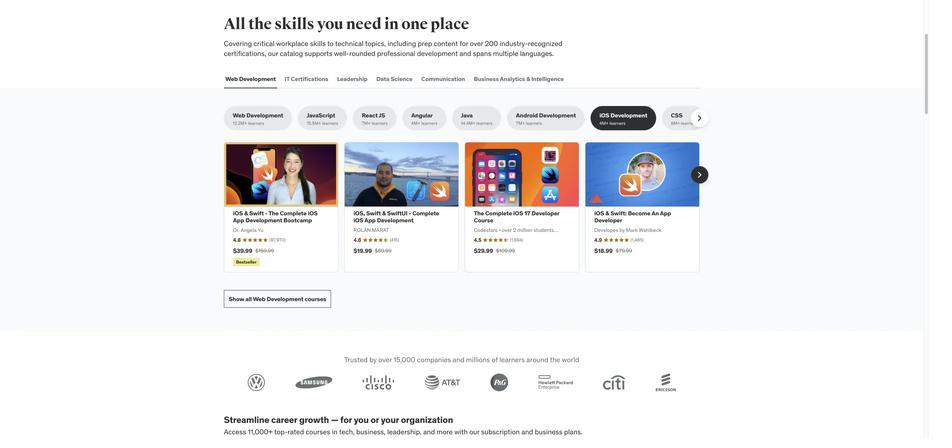 Task type: locate. For each thing, give the bounding box(es) containing it.
—
[[331, 414, 338, 426]]

including
[[388, 39, 416, 48]]

for right content
[[460, 39, 468, 48]]

catalog
[[280, 49, 303, 58]]

leadership button
[[336, 70, 369, 88]]

0 horizontal spatial 7m+
[[362, 121, 371, 126]]

the left world
[[550, 355, 560, 364]]

1 vertical spatial the
[[550, 355, 560, 364]]

developer
[[532, 210, 559, 217], [594, 217, 622, 224]]

2 the from the left
[[474, 210, 484, 217]]

1 - from the left
[[265, 210, 267, 217]]

in up including
[[384, 15, 399, 34]]

1 horizontal spatial the
[[474, 210, 484, 217]]

over right by
[[378, 355, 392, 364]]

0 horizontal spatial complete
[[280, 210, 307, 217]]

&
[[526, 75, 530, 82], [244, 210, 248, 217], [382, 210, 386, 217], [605, 210, 609, 217]]

the up 'critical'
[[248, 15, 272, 34]]

it
[[285, 75, 290, 82]]

1 horizontal spatial app
[[365, 217, 376, 224]]

show all web development courses link
[[224, 290, 331, 308]]

app
[[660, 210, 671, 217], [233, 217, 244, 224], [365, 217, 376, 224]]

learners inside css 9m+ learners
[[681, 121, 697, 126]]

2 7m+ from the left
[[516, 121, 525, 126]]

1 horizontal spatial for
[[460, 39, 468, 48]]

android
[[516, 112, 538, 119]]

you up the to at the top of the page
[[317, 15, 343, 34]]

industry-
[[500, 39, 528, 48]]

2 next image from the top
[[694, 169, 706, 181]]

0 horizontal spatial app
[[233, 217, 244, 224]]

rated
[[288, 427, 304, 436]]

0 horizontal spatial over
[[378, 355, 392, 364]]

app for ios & swift - the complete ios app development bootcamp
[[233, 217, 244, 224]]

7m+ down react
[[362, 121, 371, 126]]

web development button
[[224, 70, 277, 88]]

web right all in the bottom left of the page
[[253, 295, 265, 303]]

1 horizontal spatial our
[[469, 427, 480, 436]]

growth
[[299, 414, 329, 426]]

0 horizontal spatial the
[[269, 210, 279, 217]]

development inside web development button
[[239, 75, 276, 82]]

learners inside angular 4m+ learners
[[421, 121, 437, 126]]

0 horizontal spatial the
[[248, 15, 272, 34]]

web down certifications,
[[225, 75, 238, 82]]

1 vertical spatial in
[[332, 427, 338, 436]]

7m+
[[362, 121, 371, 126], [516, 121, 525, 126]]

career
[[271, 414, 297, 426]]

1 horizontal spatial the
[[550, 355, 560, 364]]

our inside covering critical workplace skills to technical topics, including prep content for over 200 industry-recognized certifications, our catalog supports well-rounded professional development and spans multiple languages.
[[268, 49, 278, 58]]

0 vertical spatial for
[[460, 39, 468, 48]]

android development 7m+ learners
[[516, 112, 576, 126]]

0 horizontal spatial in
[[332, 427, 338, 436]]

11,000+
[[248, 427, 273, 436]]

angular
[[411, 112, 433, 119]]

1 next image from the top
[[694, 112, 706, 124]]

complete inside ios, swift & swiftui - complete ios app development
[[412, 210, 439, 217]]

0 vertical spatial over
[[470, 39, 483, 48]]

developer left become
[[594, 217, 622, 224]]

- right swiftui
[[409, 210, 411, 217]]

0 vertical spatial skills
[[275, 15, 314, 34]]

1 horizontal spatial in
[[384, 15, 399, 34]]

1 7m+ from the left
[[362, 121, 371, 126]]

business
[[535, 427, 563, 436]]

or
[[371, 414, 379, 426]]

carousel element
[[224, 142, 709, 273]]

0 horizontal spatial our
[[268, 49, 278, 58]]

2 vertical spatial web
[[253, 295, 265, 303]]

procter & gamble logo image
[[490, 374, 508, 391]]

complete
[[280, 210, 307, 217], [412, 210, 439, 217], [485, 210, 512, 217]]

1 horizontal spatial swift
[[366, 210, 381, 217]]

with
[[454, 427, 468, 436]]

ios
[[600, 112, 609, 119], [233, 210, 243, 217], [308, 210, 318, 217], [513, 210, 523, 217], [594, 210, 604, 217], [354, 217, 363, 224]]

swift inside ios, swift & swiftui - complete ios app development
[[366, 210, 381, 217]]

our right with
[[469, 427, 480, 436]]

1 horizontal spatial developer
[[594, 217, 622, 224]]

for right —
[[340, 414, 352, 426]]

you
[[317, 15, 343, 34], [354, 414, 369, 426]]

1 vertical spatial our
[[469, 427, 480, 436]]

learners inside ios development 4m+ learners
[[610, 121, 626, 126]]

1 horizontal spatial complete
[[412, 210, 439, 217]]

business analytics & intelligence
[[474, 75, 564, 82]]

- inside 'ios & swift - the complete ios app development bootcamp'
[[265, 210, 267, 217]]

1 the from the left
[[269, 210, 279, 217]]

0 horizontal spatial swift
[[249, 210, 264, 217]]

ios & swift - the complete ios app development bootcamp link
[[233, 210, 318, 224]]

7m+ inside react js 7m+ learners
[[362, 121, 371, 126]]

development inside ios, swift & swiftui - complete ios app development
[[377, 217, 414, 224]]

- left bootcamp
[[265, 210, 267, 217]]

and left business
[[522, 427, 533, 436]]

1 complete from the left
[[280, 210, 307, 217]]

streamline
[[224, 414, 269, 426]]

and left spans
[[460, 49, 471, 58]]

1 vertical spatial for
[[340, 414, 352, 426]]

12.2m+
[[233, 121, 247, 126]]

you left "or"
[[354, 414, 369, 426]]

0 vertical spatial next image
[[694, 112, 706, 124]]

& inside ios & swift: become an app developer
[[605, 210, 609, 217]]

4m+ inside ios development 4m+ learners
[[600, 121, 609, 126]]

javascript
[[307, 112, 335, 119]]

ios development 4m+ learners
[[600, 112, 647, 126]]

1 vertical spatial skills
[[310, 39, 326, 48]]

skills up supports
[[310, 39, 326, 48]]

development inside ios development 4m+ learners
[[611, 112, 647, 119]]

0 horizontal spatial -
[[265, 210, 267, 217]]

1 horizontal spatial -
[[409, 210, 411, 217]]

0 horizontal spatial developer
[[532, 210, 559, 217]]

0 vertical spatial courses
[[305, 295, 326, 303]]

the inside 'ios & swift - the complete ios app development bootcamp'
[[269, 210, 279, 217]]

1 vertical spatial web
[[233, 112, 245, 119]]

the
[[248, 15, 272, 34], [550, 355, 560, 364]]

in down —
[[332, 427, 338, 436]]

2 swift from the left
[[366, 210, 381, 217]]

one
[[401, 15, 428, 34]]

more
[[437, 427, 453, 436]]

& inside button
[[526, 75, 530, 82]]

complete inside 'ios & swift - the complete ios app development bootcamp'
[[280, 210, 307, 217]]

web inside web development 12.2m+ learners
[[233, 112, 245, 119]]

and inside covering critical workplace skills to technical topics, including prep content for over 200 industry-recognized certifications, our catalog supports well-rounded professional development and spans multiple languages.
[[460, 49, 471, 58]]

our down 'critical'
[[268, 49, 278, 58]]

of
[[492, 355, 498, 364]]

developer inside the complete ios 17 developer course
[[532, 210, 559, 217]]

world
[[562, 355, 579, 364]]

web development 12.2m+ learners
[[233, 112, 283, 126]]

bootcamp
[[284, 217, 312, 224]]

show all web development courses
[[229, 295, 326, 303]]

2 - from the left
[[409, 210, 411, 217]]

it certifications
[[285, 75, 328, 82]]

science
[[391, 75, 412, 82]]

developer right 17
[[532, 210, 559, 217]]

over up spans
[[470, 39, 483, 48]]

and down organization
[[423, 427, 435, 436]]

multiple
[[493, 49, 518, 58]]

1 vertical spatial courses
[[306, 427, 330, 436]]

tech,
[[339, 427, 355, 436]]

communication
[[421, 75, 465, 82]]

7m+ down android
[[516, 121, 525, 126]]

js
[[379, 112, 385, 119]]

1 horizontal spatial 4m+
[[600, 121, 609, 126]]

ios, swift & swiftui - complete ios app development link
[[354, 210, 439, 224]]

0 horizontal spatial 4m+
[[411, 121, 420, 126]]

business
[[474, 75, 499, 82]]

learners inside javascript 15.5m+ learners
[[322, 121, 338, 126]]

ios & swift - the complete ios app development bootcamp
[[233, 210, 318, 224]]

7m+ inside android development 7m+ learners
[[516, 121, 525, 126]]

0 vertical spatial web
[[225, 75, 238, 82]]

data science
[[376, 75, 412, 82]]

next image inside carousel element
[[694, 169, 706, 181]]

react js 7m+ learners
[[362, 112, 388, 126]]

1 horizontal spatial 7m+
[[516, 121, 525, 126]]

web development
[[225, 75, 276, 82]]

web for web development 12.2m+ learners
[[233, 112, 245, 119]]

development inside show all web development courses link
[[267, 295, 303, 303]]

citi logo image
[[603, 375, 626, 390]]

0 horizontal spatial you
[[317, 15, 343, 34]]

1 horizontal spatial over
[[470, 39, 483, 48]]

1 horizontal spatial you
[[354, 414, 369, 426]]

top-
[[274, 427, 288, 436]]

become
[[628, 210, 650, 217]]

1 vertical spatial you
[[354, 414, 369, 426]]

the complete ios 17 developer course
[[474, 210, 559, 224]]

1 vertical spatial next image
[[694, 169, 706, 181]]

cisco logo image
[[363, 375, 395, 390]]

courses
[[305, 295, 326, 303], [306, 427, 330, 436]]

- inside ios, swift & swiftui - complete ios app development
[[409, 210, 411, 217]]

intelligence
[[531, 75, 564, 82]]

app inside 'ios & swift - the complete ios app development bootcamp'
[[233, 217, 244, 224]]

all the skills you need in one place
[[224, 15, 469, 34]]

complete for -
[[412, 210, 439, 217]]

-
[[265, 210, 267, 217], [409, 210, 411, 217]]

ios inside the complete ios 17 developer course
[[513, 210, 523, 217]]

2 4m+ from the left
[[600, 121, 609, 126]]

3 complete from the left
[[485, 210, 512, 217]]

learners inside react js 7m+ learners
[[372, 121, 388, 126]]

web for web development
[[225, 75, 238, 82]]

2 horizontal spatial app
[[660, 210, 671, 217]]

place
[[431, 15, 469, 34]]

rounded
[[349, 49, 375, 58]]

1 swift from the left
[[249, 210, 264, 217]]

the inside the complete ios 17 developer course
[[474, 210, 484, 217]]

millions
[[466, 355, 490, 364]]

2 complete from the left
[[412, 210, 439, 217]]

and
[[460, 49, 471, 58], [453, 355, 464, 364], [423, 427, 435, 436], [522, 427, 533, 436]]

the
[[269, 210, 279, 217], [474, 210, 484, 217]]

next image for carousel element
[[694, 169, 706, 181]]

0 vertical spatial the
[[248, 15, 272, 34]]

in
[[384, 15, 399, 34], [332, 427, 338, 436]]

learners inside web development 12.2m+ learners
[[248, 121, 264, 126]]

skills up workplace
[[275, 15, 314, 34]]

next image inside "topic filters" element
[[694, 112, 706, 124]]

workplace
[[276, 39, 308, 48]]

your
[[381, 414, 399, 426]]

0 horizontal spatial for
[[340, 414, 352, 426]]

next image
[[694, 112, 706, 124], [694, 169, 706, 181]]

web inside web development button
[[225, 75, 238, 82]]

for inside covering critical workplace skills to technical topics, including prep content for over 200 industry-recognized certifications, our catalog supports well-rounded professional development and spans multiple languages.
[[460, 39, 468, 48]]

web up 12.2m+
[[233, 112, 245, 119]]

2 horizontal spatial complete
[[485, 210, 512, 217]]

professional
[[377, 49, 415, 58]]

1 4m+ from the left
[[411, 121, 420, 126]]

courses inside streamline career growth — for you or your organization access 11,000+ top-rated courses in tech, business, leadership, and more with our subscription and business plans.
[[306, 427, 330, 436]]

skills
[[275, 15, 314, 34], [310, 39, 326, 48]]

for inside streamline career growth — for you or your organization access 11,000+ top-rated courses in tech, business, leadership, and more with our subscription and business plans.
[[340, 414, 352, 426]]

all
[[224, 15, 246, 34]]

0 vertical spatial our
[[268, 49, 278, 58]]

app inside ios, swift & swiftui - complete ios app development
[[365, 217, 376, 224]]



Task type: describe. For each thing, give the bounding box(es) containing it.
ios inside ios & swift: become an app developer
[[594, 210, 604, 217]]

data science button
[[375, 70, 414, 88]]

communication button
[[420, 70, 467, 88]]

streamline career growth — for you or your organization access 11,000+ top-rated courses in tech, business, leadership, and more with our subscription and business plans.
[[224, 414, 583, 436]]

critical
[[254, 39, 275, 48]]

17
[[524, 210, 530, 217]]

developer inside ios & swift: become an app developer
[[594, 217, 622, 224]]

development inside android development 7m+ learners
[[539, 112, 576, 119]]

7m+ for android development
[[516, 121, 525, 126]]

1 vertical spatial over
[[378, 355, 392, 364]]

companies
[[417, 355, 451, 364]]

to
[[327, 39, 334, 48]]

trusted by over 15,000 companies and millions of learners around the world
[[344, 355, 579, 364]]

react
[[362, 112, 378, 119]]

development
[[417, 49, 458, 58]]

plans.
[[564, 427, 583, 436]]

java
[[461, 112, 473, 119]]

angular 4m+ learners
[[411, 112, 437, 126]]

ios inside ios, swift & swiftui - complete ios app development
[[354, 217, 363, 224]]

0 vertical spatial in
[[384, 15, 399, 34]]

leadership
[[337, 75, 368, 82]]

business analytics & intelligence button
[[472, 70, 565, 88]]

certifications
[[291, 75, 328, 82]]

over inside covering critical workplace skills to technical topics, including prep content for over 200 industry-recognized certifications, our catalog supports well-rounded professional development and spans multiple languages.
[[470, 39, 483, 48]]

an
[[652, 210, 659, 217]]

supports
[[305, 49, 332, 58]]

analytics
[[500, 75, 525, 82]]

200
[[485, 39, 498, 48]]

trusted
[[344, 355, 368, 364]]

ericsson logo image
[[656, 374, 676, 391]]

topics,
[[365, 39, 386, 48]]

ios inside ios development 4m+ learners
[[600, 112, 609, 119]]

7m+ for react js
[[362, 121, 371, 126]]

swift inside 'ios & swift - the complete ios app development bootcamp'
[[249, 210, 264, 217]]

learners inside "java 14.4m+ learners"
[[476, 121, 492, 126]]

0 vertical spatial you
[[317, 15, 343, 34]]

certifications,
[[224, 49, 266, 58]]

volkswagen logo image
[[247, 374, 265, 391]]

by
[[369, 355, 377, 364]]

access
[[224, 427, 246, 436]]

9m+
[[671, 121, 680, 126]]

subscription
[[481, 427, 520, 436]]

15.5m+
[[307, 121, 321, 126]]

4m+ inside angular 4m+ learners
[[411, 121, 420, 126]]

development inside web development 12.2m+ learners
[[246, 112, 283, 119]]

ios & swift: become an app developer
[[594, 210, 671, 224]]

you inside streamline career growth — for you or your organization access 11,000+ top-rated courses in tech, business, leadership, and more with our subscription and business plans.
[[354, 414, 369, 426]]

spans
[[473, 49, 491, 58]]

ios & swift: become an app developer link
[[594, 210, 671, 224]]

skills inside covering critical workplace skills to technical topics, including prep content for over 200 industry-recognized certifications, our catalog supports well-rounded professional development and spans multiple languages.
[[310, 39, 326, 48]]

technical
[[335, 39, 364, 48]]

prep
[[418, 39, 432, 48]]

15,000
[[394, 355, 415, 364]]

swiftui
[[387, 210, 408, 217]]

it certifications button
[[283, 70, 330, 88]]

css
[[671, 112, 683, 119]]

organization
[[401, 414, 453, 426]]

app inside ios & swift: become an app developer
[[660, 210, 671, 217]]

web inside show all web development courses link
[[253, 295, 265, 303]]

& inside 'ios & swift - the complete ios app development bootcamp'
[[244, 210, 248, 217]]

around
[[527, 355, 548, 364]]

14.4m+
[[461, 121, 475, 126]]

topic filters element
[[224, 106, 709, 130]]

recognized
[[528, 39, 563, 48]]

the complete ios 17 developer course link
[[474, 210, 559, 224]]

covering
[[224, 39, 252, 48]]

and left the millions on the right of page
[[453, 355, 464, 364]]

content
[[434, 39, 458, 48]]

hewlett packard enterprise logo image
[[538, 375, 573, 390]]

well-
[[334, 49, 349, 58]]

& inside ios, swift & swiftui - complete ios app development
[[382, 210, 386, 217]]

next image for "topic filters" element
[[694, 112, 706, 124]]

in inside streamline career growth — for you or your organization access 11,000+ top-rated courses in tech, business, leadership, and more with our subscription and business plans.
[[332, 427, 338, 436]]

all
[[245, 295, 252, 303]]

our inside streamline career growth — for you or your organization access 11,000+ top-rated courses in tech, business, leadership, and more with our subscription and business plans.
[[469, 427, 480, 436]]

att&t logo image
[[425, 375, 460, 390]]

app for ios, swift & swiftui - complete ios app development
[[365, 217, 376, 224]]

learners inside android development 7m+ learners
[[526, 121, 542, 126]]

css 9m+ learners
[[671, 112, 697, 126]]

course
[[474, 217, 493, 224]]

complete inside the complete ios 17 developer course
[[485, 210, 512, 217]]

covering critical workplace skills to technical topics, including prep content for over 200 industry-recognized certifications, our catalog supports well-rounded professional development and spans multiple languages.
[[224, 39, 563, 58]]

java 14.4m+ learners
[[461, 112, 492, 126]]

need
[[346, 15, 382, 34]]

samsung logo image
[[295, 376, 332, 389]]

show
[[229, 295, 244, 303]]

development inside 'ios & swift - the complete ios app development bootcamp'
[[246, 217, 282, 224]]

javascript 15.5m+ learners
[[307, 112, 338, 126]]

complete for the
[[280, 210, 307, 217]]

data
[[376, 75, 389, 82]]



Task type: vqa. For each thing, say whether or not it's contained in the screenshot.
& within iOS & Swift: Become An App Developer
yes



